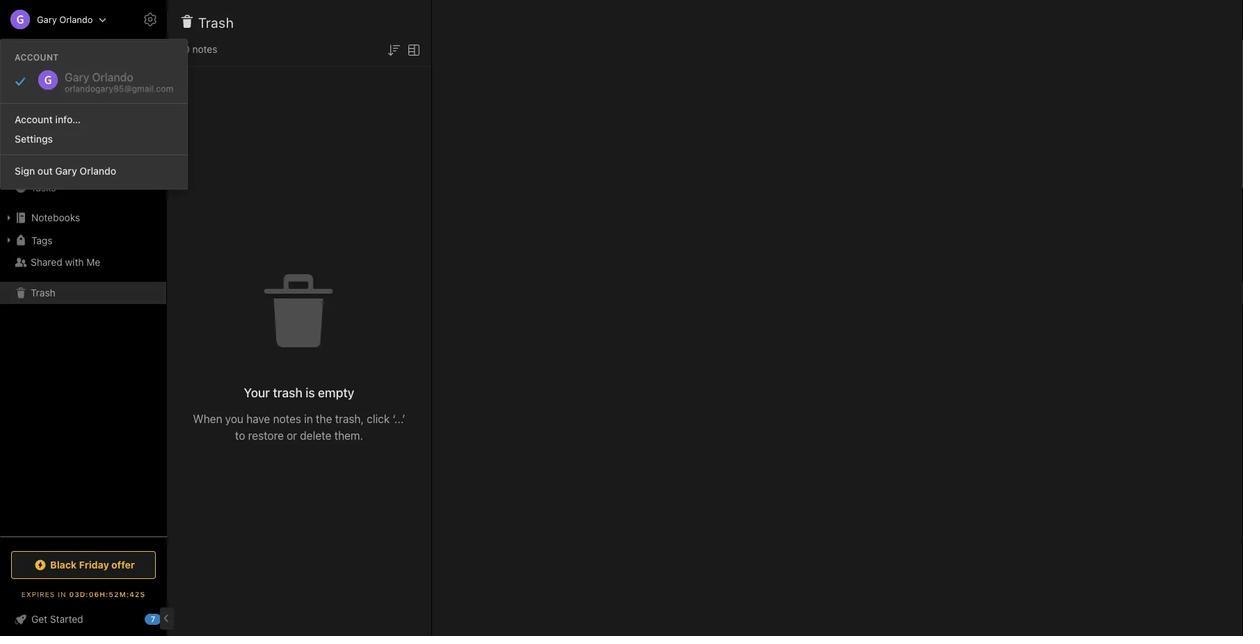 Task type: locate. For each thing, give the bounding box(es) containing it.
0 vertical spatial trash
[[198, 14, 234, 30]]

your
[[244, 385, 270, 400]]

shared with me
[[31, 256, 100, 268]]

1 vertical spatial notes
[[273, 412, 301, 425]]

them.
[[334, 429, 363, 442]]

'...'
[[393, 412, 405, 425]]

tree containing home
[[0, 109, 167, 536]]

shared with me link
[[0, 251, 166, 274]]

1 vertical spatial gary
[[55, 165, 77, 176]]

account up 'settings'
[[15, 113, 53, 125]]

2 account from the top
[[15, 113, 53, 125]]

gary
[[37, 14, 57, 25], [55, 165, 77, 176]]

with
[[65, 256, 84, 268]]

have
[[246, 412, 270, 425]]

0 vertical spatial notes
[[192, 43, 217, 55]]

gary up 'search' text box
[[37, 14, 57, 25]]

sign out gary orlando link
[[1, 161, 187, 181]]

dropdown list menu
[[1, 97, 187, 181]]

settings image
[[142, 11, 159, 28]]

your trash is empty
[[244, 385, 355, 400]]

notes right "0"
[[192, 43, 217, 55]]

notes
[[192, 43, 217, 55], [273, 412, 301, 425]]

get
[[31, 614, 47, 625]]

0 vertical spatial account
[[15, 52, 59, 62]]

account
[[15, 52, 59, 62], [15, 113, 53, 125]]

0 vertical spatial orlando
[[59, 14, 93, 25]]

orlando up 'search' text box
[[59, 14, 93, 25]]

shortcuts button
[[0, 132, 166, 154]]

out
[[38, 165, 53, 176]]

notes up the or
[[273, 412, 301, 425]]

trash
[[198, 14, 234, 30], [31, 287, 55, 299]]

03d:06h:52m:42s
[[69, 590, 146, 598]]

0 horizontal spatial trash
[[31, 287, 55, 299]]

gary inside account field
[[37, 14, 57, 25]]

1 account from the top
[[15, 52, 59, 62]]

orlando
[[59, 14, 93, 25], [80, 165, 116, 176]]

account inside dropdown list menu
[[15, 113, 53, 125]]

home
[[31, 114, 57, 126]]

1 horizontal spatial notes
[[273, 412, 301, 425]]

0 horizontal spatial notes
[[192, 43, 217, 55]]

gary right out
[[55, 165, 77, 176]]

in
[[58, 590, 66, 598]]

orlando down shortcuts button
[[80, 165, 116, 176]]

restore
[[248, 429, 284, 442]]

trash up 0 notes
[[198, 14, 234, 30]]

notes
[[31, 159, 57, 171]]

tags button
[[0, 229, 166, 251]]

expires
[[21, 590, 55, 598]]

is
[[306, 385, 315, 400]]

1 vertical spatial account
[[15, 113, 53, 125]]

trash down shared
[[31, 287, 55, 299]]

tasks button
[[0, 176, 166, 198]]

account for account info…
[[15, 113, 53, 125]]

delete
[[300, 429, 332, 442]]

black
[[50, 559, 77, 571]]

0 vertical spatial gary
[[37, 14, 57, 25]]

started
[[50, 614, 83, 625]]

orlando inside account field
[[59, 14, 93, 25]]

to
[[235, 429, 245, 442]]

shortcuts
[[31, 137, 75, 148]]

sign out gary orlando
[[15, 165, 116, 176]]

account for account
[[15, 52, 59, 62]]

1 vertical spatial trash
[[31, 287, 55, 299]]

expand tags image
[[3, 235, 15, 246]]

account up new
[[15, 52, 59, 62]]

me
[[87, 256, 100, 268]]

tree
[[0, 109, 167, 536]]

1 vertical spatial orlando
[[80, 165, 116, 176]]

black friday offer
[[50, 559, 135, 571]]

Help and Learning task checklist field
[[0, 608, 167, 631]]

trash link
[[0, 282, 166, 304]]

orlando inside dropdown list menu
[[80, 165, 116, 176]]

expires in 03d:06h:52m:42s
[[21, 590, 146, 598]]

tasks
[[31, 181, 56, 193]]

None search field
[[18, 40, 149, 65]]

1 horizontal spatial trash
[[198, 14, 234, 30]]



Task type: vqa. For each thing, say whether or not it's contained in the screenshot.
Only
no



Task type: describe. For each thing, give the bounding box(es) containing it.
friday
[[79, 559, 109, 571]]

trash,
[[335, 412, 364, 425]]

gary orlando
[[37, 14, 93, 25]]

Search text field
[[18, 40, 149, 65]]

settings
[[15, 133, 53, 145]]

offer
[[111, 559, 135, 571]]

account info…
[[15, 113, 81, 125]]

notes inside when you have notes in the trash, click '...' to restore or delete them.
[[273, 412, 301, 425]]

the
[[316, 412, 332, 425]]

trash
[[273, 385, 303, 400]]

click
[[367, 412, 390, 425]]

settings link
[[1, 129, 187, 149]]

Sort options field
[[386, 40, 402, 58]]

click to collapse image
[[162, 610, 172, 627]]

you
[[225, 412, 244, 425]]

notebooks link
[[0, 207, 166, 229]]

notes link
[[0, 154, 166, 176]]

info…
[[55, 113, 81, 125]]

get started
[[31, 614, 83, 625]]

empty
[[318, 385, 355, 400]]

0 notes
[[184, 43, 217, 55]]

trash inside trash link
[[31, 287, 55, 299]]

View options field
[[402, 40, 422, 58]]

new
[[31, 80, 51, 91]]

in
[[304, 412, 313, 425]]

shared
[[31, 256, 62, 268]]

7
[[151, 615, 155, 624]]

Account field
[[0, 6, 107, 33]]

account info… link
[[1, 109, 187, 129]]

0
[[184, 43, 190, 55]]

gary inside dropdown list menu
[[55, 165, 77, 176]]

new button
[[8, 73, 159, 98]]

when you have notes in the trash, click '...' to restore or delete them.
[[193, 412, 405, 442]]

home link
[[0, 109, 167, 132]]

notebooks
[[31, 212, 80, 223]]

expand notebooks image
[[3, 212, 15, 223]]

tags
[[31, 234, 52, 246]]

or
[[287, 429, 297, 442]]

black friday offer button
[[11, 551, 156, 579]]

when
[[193, 412, 222, 425]]

note window - empty element
[[432, 0, 1244, 636]]

sign
[[15, 165, 35, 176]]



